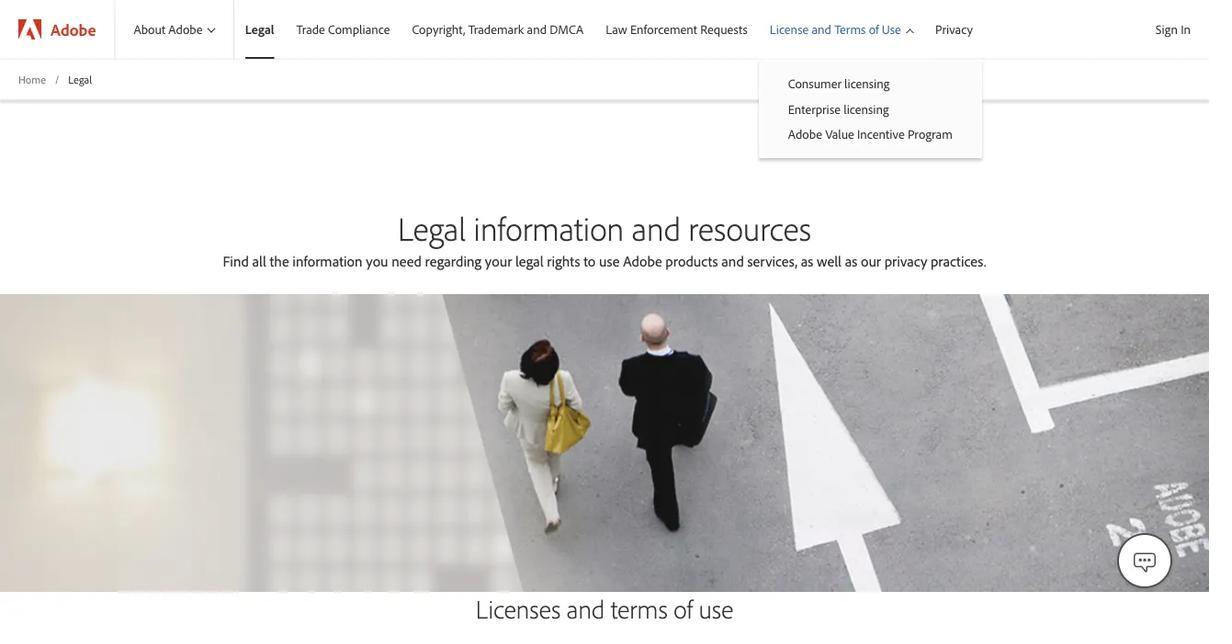 Task type: describe. For each thing, give the bounding box(es) containing it.
copyright, trademark and dmca
[[412, 21, 584, 37]]

license and terms of use
[[770, 21, 902, 37]]

home link
[[18, 72, 46, 87]]

the
[[270, 252, 289, 270]]

terms
[[611, 592, 668, 625]]

law enforcement requests link
[[595, 0, 759, 59]]

enterprise licensing link
[[759, 96, 983, 122]]

and inside popup button
[[812, 21, 832, 37]]

copyright,
[[412, 21, 466, 37]]

well
[[817, 252, 842, 270]]

trade compliance
[[297, 21, 390, 37]]

enforcement
[[631, 21, 698, 37]]

of for terms
[[674, 592, 693, 625]]

resources
[[689, 207, 812, 249]]

terms
[[835, 21, 866, 37]]

sign in button
[[1153, 14, 1195, 45]]

trade
[[297, 21, 325, 37]]

regarding
[[425, 252, 482, 270]]

adobe inside 'legal information and resources find all the information you need regarding your legal rights to use adobe products and services, as well as our privacy practices.'
[[623, 252, 663, 270]]

licensing for consumer licensing
[[845, 75, 890, 91]]

in
[[1181, 21, 1191, 37]]

your
[[485, 252, 512, 270]]

1 horizontal spatial information
[[474, 207, 624, 249]]

adobe value incentive program
[[789, 126, 953, 142]]

privacy
[[936, 21, 973, 37]]

home
[[18, 72, 46, 86]]

group containing consumer licensing
[[759, 59, 983, 158]]

our
[[861, 252, 882, 270]]

copyright, trademark and dmca link
[[401, 0, 595, 59]]

dmca
[[550, 21, 584, 37]]

law enforcement requests
[[606, 21, 748, 37]]

you
[[366, 252, 388, 270]]

1 vertical spatial information
[[293, 252, 363, 270]]

all
[[252, 252, 266, 270]]

need
[[392, 252, 422, 270]]

legal
[[516, 252, 544, 270]]

find
[[223, 252, 249, 270]]

license
[[770, 21, 809, 37]]



Task type: vqa. For each thing, say whether or not it's contained in the screenshot.
Adobe
yes



Task type: locate. For each thing, give the bounding box(es) containing it.
1 vertical spatial of
[[674, 592, 693, 625]]

0 vertical spatial use
[[599, 252, 620, 270]]

2 horizontal spatial legal
[[398, 207, 466, 249]]

value
[[826, 126, 855, 142]]

of right terms
[[674, 592, 693, 625]]

0 horizontal spatial information
[[293, 252, 363, 270]]

1 horizontal spatial use
[[699, 592, 734, 625]]

2 as from the left
[[845, 252, 858, 270]]

of for terms
[[869, 21, 879, 37]]

adobe
[[51, 19, 96, 40], [169, 21, 203, 37], [789, 126, 823, 142], [623, 252, 663, 270]]

as left well
[[801, 252, 814, 270]]

consumer
[[789, 75, 842, 91]]

adobe left 'about'
[[51, 19, 96, 40]]

legal inside 'legal information and resources find all the information you need regarding your legal rights to use adobe products and services, as well as our privacy practices.'
[[398, 207, 466, 249]]

adobe value incentive program link
[[759, 122, 983, 147]]

use inside 'legal information and resources find all the information you need regarding your legal rights to use adobe products and services, as well as our privacy practices.'
[[599, 252, 620, 270]]

licenses
[[476, 592, 561, 625]]

of left use
[[869, 21, 879, 37]]

trademark
[[469, 21, 524, 37]]

licenses and terms of use
[[476, 592, 734, 625]]

0 horizontal spatial as
[[801, 252, 814, 270]]

licensing down consumer licensing link
[[844, 101, 889, 117]]

practices.
[[931, 252, 987, 270]]

legal link
[[234, 0, 286, 59]]

privacy
[[885, 252, 928, 270]]

and left dmca
[[527, 21, 547, 37]]

licensing
[[845, 75, 890, 91], [844, 101, 889, 117]]

0 horizontal spatial legal
[[68, 72, 92, 86]]

0 vertical spatial licensing
[[845, 75, 890, 91]]

as
[[801, 252, 814, 270], [845, 252, 858, 270]]

1 vertical spatial legal
[[68, 72, 92, 86]]

legal left the 'trade'
[[245, 21, 274, 37]]

1 vertical spatial licensing
[[844, 101, 889, 117]]

about
[[134, 21, 166, 37]]

0 horizontal spatial of
[[674, 592, 693, 625]]

incentive
[[858, 126, 905, 142]]

adobe left products
[[623, 252, 663, 270]]

0 vertical spatial legal
[[245, 21, 274, 37]]

and
[[527, 21, 547, 37], [812, 21, 832, 37], [632, 207, 681, 249], [722, 252, 744, 270], [567, 592, 605, 625]]

and down resources
[[722, 252, 744, 270]]

products
[[666, 252, 719, 270]]

1 as from the left
[[801, 252, 814, 270]]

1 horizontal spatial of
[[869, 21, 879, 37]]

information
[[474, 207, 624, 249], [293, 252, 363, 270]]

2 vertical spatial legal
[[398, 207, 466, 249]]

adobe link
[[0, 0, 114, 59]]

sign in
[[1156, 21, 1191, 37]]

privacy link
[[925, 0, 984, 59]]

information right "the"
[[293, 252, 363, 270]]

1 vertical spatial use
[[699, 592, 734, 625]]

and up products
[[632, 207, 681, 249]]

use
[[882, 21, 902, 37]]

trade compliance link
[[286, 0, 401, 59]]

use right to
[[599, 252, 620, 270]]

rights
[[547, 252, 581, 270]]

enterprise
[[789, 101, 841, 117]]

0 vertical spatial of
[[869, 21, 879, 37]]

of
[[869, 21, 879, 37], [674, 592, 693, 625]]

1 horizontal spatial as
[[845, 252, 858, 270]]

adobe inside dropdown button
[[169, 21, 203, 37]]

license and terms of use button
[[759, 0, 925, 59]]

group
[[759, 59, 983, 158]]

and left terms
[[567, 592, 605, 625]]

0 vertical spatial information
[[474, 207, 624, 249]]

legal information and resources find all the information you need regarding your legal rights to use adobe products and services, as well as our privacy practices.
[[223, 207, 987, 270]]

legal
[[245, 21, 274, 37], [68, 72, 92, 86], [398, 207, 466, 249]]

of inside license and terms of use popup button
[[869, 21, 879, 37]]

adobe inside "group"
[[789, 126, 823, 142]]

legal right home
[[68, 72, 92, 86]]

about adobe
[[134, 21, 203, 37]]

and left 'terms'
[[812, 21, 832, 37]]

use right terms
[[699, 592, 734, 625]]

adobe right 'about'
[[169, 21, 203, 37]]

licensing up enterprise licensing link
[[845, 75, 890, 91]]

adobe down "enterprise"
[[789, 126, 823, 142]]

sign
[[1156, 21, 1178, 37]]

legal up regarding
[[398, 207, 466, 249]]

compliance
[[328, 21, 390, 37]]

consumer licensing link
[[759, 71, 983, 96]]

licensing for enterprise licensing
[[844, 101, 889, 117]]

as left our
[[845, 252, 858, 270]]

information up rights on the left of page
[[474, 207, 624, 249]]

requests
[[701, 21, 748, 37]]

0 horizontal spatial use
[[599, 252, 620, 270]]

enterprise licensing
[[789, 101, 889, 117]]

law
[[606, 21, 628, 37]]

use
[[599, 252, 620, 270], [699, 592, 734, 625]]

about adobe button
[[115, 0, 233, 59]]

to
[[584, 252, 596, 270]]

services,
[[748, 252, 798, 270]]

1 horizontal spatial legal
[[245, 21, 274, 37]]

consumer licensing
[[789, 75, 890, 91]]

program
[[908, 126, 953, 142]]



